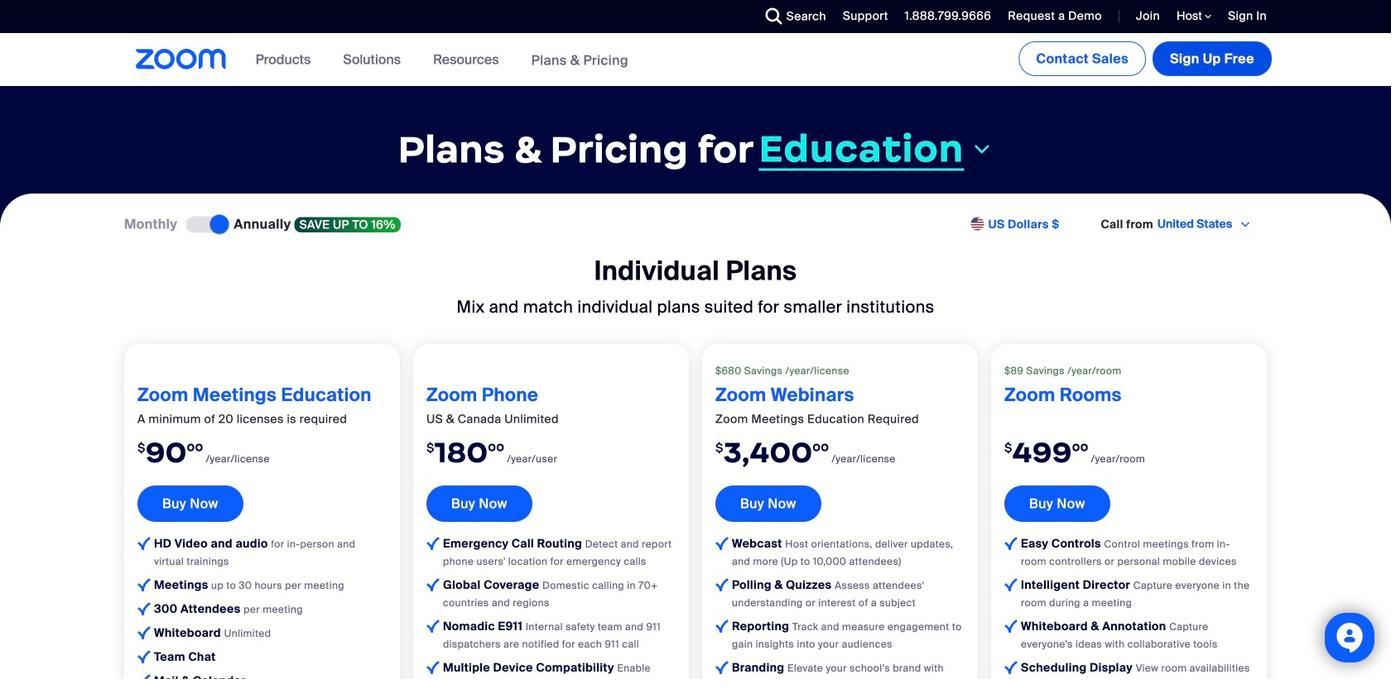 Task type: vqa. For each thing, say whether or not it's contained in the screenshot.
subscription-
no



Task type: locate. For each thing, give the bounding box(es) containing it.
down image
[[971, 140, 993, 159]]

zoom logo image
[[136, 49, 227, 70]]

banner
[[116, 33, 1275, 87]]

Country/Region text field
[[1156, 216, 1238, 232]]

meetings navigation
[[1015, 33, 1275, 79]]

product information navigation
[[243, 33, 641, 87]]

show options image
[[1239, 218, 1252, 231]]

main content
[[0, 33, 1391, 680]]



